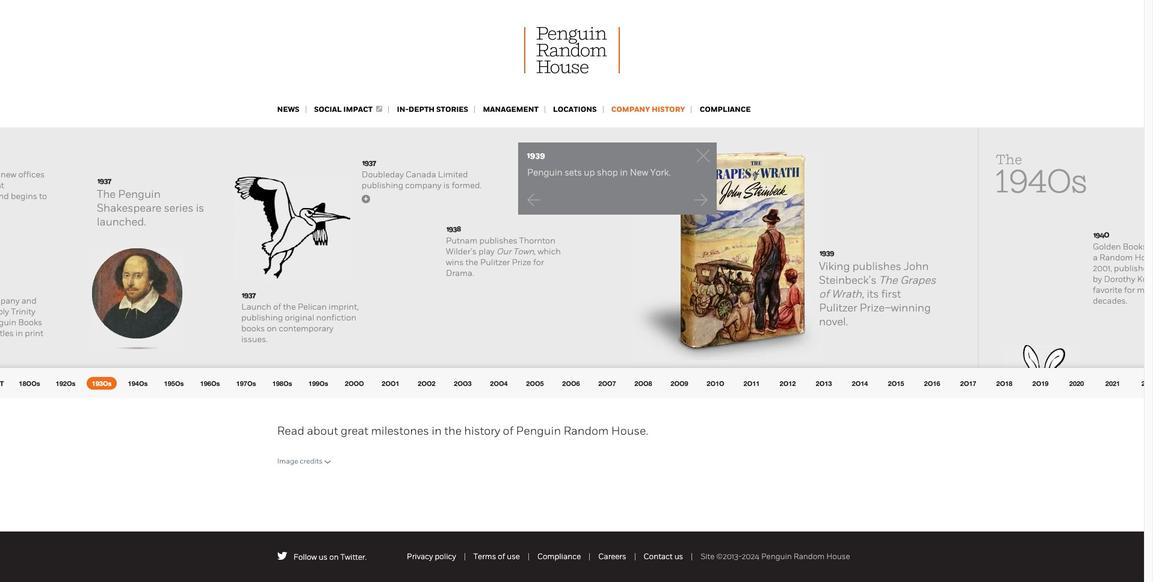 Task type: vqa. For each thing, say whether or not it's contained in the screenshot.
Privacy policy link
yes



Task type: describe. For each thing, give the bounding box(es) containing it.
company
[[611, 105, 650, 114]]

nonfiction
[[316, 313, 356, 323]]

the for 194os
[[996, 152, 1022, 168]]

penguin inside 1939 penguin sets up shop in new york.
[[530, 170, 573, 183]]

the grapes of wrath,
[[819, 274, 936, 301]]

contact us link
[[644, 552, 683, 561]]

by
[[1093, 274, 1102, 285]]

on inside 1937 launch of the pelican imprint, publishing original nonfiction books on contemporary issues. 1937 doubleday canada limited publishing company is formed. +
[[267, 324, 277, 334]]

2ooo
[[345, 380, 364, 388]]

image
[[277, 457, 298, 466]]

the inside 1937 launch of the pelican imprint, publishing original nonfiction books on contemporary issues. 1937 doubleday canada limited publishing company is formed. +
[[283, 302, 296, 312]]

issues.
[[241, 335, 268, 345]]

1 horizontal spatial compliance
[[700, 105, 751, 114]]

1937 launch of the pelican imprint, publishing original nonfiction books on contemporary issues. 1937 doubleday canada limited publishing company is formed. +
[[241, 158, 482, 345]]

site ©2013-2024 penguin random house
[[701, 552, 850, 561]]

2o12
[[780, 380, 796, 388]]

contact us
[[644, 552, 683, 561]]

in-
[[397, 105, 409, 114]]

0 horizontal spatial compliance
[[537, 552, 581, 561]]

1 horizontal spatial history
[[652, 105, 685, 114]]

books
[[241, 324, 265, 334]]

1 vertical spatial history
[[464, 424, 500, 438]]

1 horizontal spatial random
[[794, 552, 825, 561]]

kunh
[[1137, 274, 1153, 285]]

news link
[[277, 105, 300, 114]]

york. inside 1939 penguin sets up shop in new york.
[[567, 184, 591, 197]]

is inside 1937 launch of the pelican imprint, publishing original nonfiction books on contemporary issues. 1937 doubleday canada limited publishing company is formed. +
[[443, 181, 450, 191]]

play
[[479, 247, 495, 257]]

careers link
[[598, 552, 626, 561]]

series
[[164, 202, 193, 215]]

drama.
[[446, 268, 474, 279]]

194o golden books, w by dorothy kunh
[[1093, 231, 1153, 306]]

read about great milestones in the history of penguin random house.
[[277, 424, 648, 438]]

1939 inside 1939 penguin sets up shop in new york.
[[531, 158, 545, 168]]

management link
[[483, 105, 539, 114]]

in for york.
[[620, 167, 628, 178]]

2 vertical spatial the
[[444, 424, 462, 438]]

1938 putnam publishes thornton wilder's play
[[446, 224, 555, 257]]

in for history
[[432, 424, 442, 438]]

company
[[405, 181, 441, 191]]

195os
[[164, 380, 184, 388]]

terms
[[473, 552, 496, 561]]

management
[[483, 105, 539, 114]]

shakespeare
[[97, 202, 162, 215]]

which
[[538, 247, 561, 257]]

in inside 1939 penguin sets up shop in new york.
[[530, 184, 540, 197]]

2o13
[[816, 380, 832, 388]]

locations
[[553, 105, 597, 114]]

2020
[[1069, 380, 1084, 388]]

0 vertical spatial 1937
[[362, 158, 376, 168]]

2oo2
[[418, 380, 436, 388]]

company history
[[611, 105, 685, 114]]

2oo1
[[382, 380, 399, 388]]

pulitzer inside its first pulitzer prize–winning novel.
[[819, 302, 857, 315]]

house.
[[611, 424, 648, 438]]

2oo5
[[526, 380, 544, 388]]

prize–winning
[[860, 302, 931, 315]]

wilder's
[[446, 247, 477, 257]]

thornton
[[519, 236, 555, 246]]

in-depth stories link
[[397, 105, 468, 114]]

penguin random house image
[[524, 27, 620, 73]]

prize
[[512, 258, 531, 268]]

2o16
[[924, 380, 940, 388]]

putnam
[[446, 236, 477, 246]]

contact
[[644, 552, 673, 561]]

great
[[341, 424, 368, 438]]

197os
[[236, 380, 256, 388]]

1939 for viking publishes john steinbeck's
[[820, 249, 834, 258]]

2021
[[1105, 380, 1120, 388]]

its first pulitzer prize–winning novel.
[[819, 288, 931, 329]]

follow us on twitter. link
[[294, 553, 367, 562]]

locations link
[[553, 105, 597, 114]]

canada
[[406, 170, 436, 180]]

image credits
[[277, 457, 323, 466]]

the for grapes
[[879, 274, 898, 287]]

w
[[1151, 242, 1153, 252]]

our town,
[[497, 247, 536, 257]]

2oo6
[[562, 380, 580, 388]]

terms of use link
[[473, 552, 520, 561]]

0 horizontal spatial 194os
[[128, 380, 148, 388]]

2024
[[742, 552, 759, 561]]

the 194os
[[995, 152, 1087, 201]]

books,
[[1123, 242, 1149, 252]]

2oo9
[[671, 380, 688, 388]]

the inside 1937 the penguin shakespeare series is launched.
[[97, 188, 116, 201]]

original
[[285, 313, 314, 323]]

dorothy
[[1104, 274, 1135, 285]]

doubleday
[[362, 170, 404, 180]]

of inside the grapes of wrath,
[[819, 288, 829, 301]]

policy
[[435, 552, 456, 561]]

1937 for series
[[97, 176, 111, 186]]

stories
[[436, 105, 468, 114]]

credits
[[300, 457, 323, 466]]



Task type: locate. For each thing, give the bounding box(es) containing it.
history down 2oo4
[[464, 424, 500, 438]]

us right follow
[[319, 553, 328, 562]]

the down wilder's
[[466, 258, 478, 268]]

0 horizontal spatial the
[[97, 188, 116, 201]]

town,
[[513, 247, 536, 257]]

2 horizontal spatial the
[[996, 152, 1022, 168]]

up inside 1939 penguin sets up shop in new york.
[[598, 170, 612, 183]]

2oo3
[[454, 380, 472, 388]]

1937 up shakespeare
[[97, 176, 111, 186]]

1 horizontal spatial pulitzer
[[819, 302, 857, 315]]

1 horizontal spatial compliance link
[[700, 105, 751, 114]]

2o11
[[744, 380, 760, 388]]

1 horizontal spatial york.
[[650, 167, 671, 178]]

0 horizontal spatial us
[[319, 553, 328, 562]]

imprint,
[[329, 302, 359, 312]]

company history link
[[611, 105, 685, 114]]

1 vertical spatial in
[[530, 184, 540, 197]]

2o19
[[1032, 380, 1049, 388]]

publishing down doubleday
[[362, 181, 403, 191]]

image credits link
[[277, 457, 331, 466]]

site
[[701, 552, 715, 561]]

2 horizontal spatial the
[[466, 258, 478, 268]]

is down limited
[[443, 181, 450, 191]]

publishes up the grapes of wrath,
[[852, 260, 901, 273]]

1937 up doubleday
[[362, 158, 376, 168]]

1 horizontal spatial is
[[443, 181, 450, 191]]

read
[[277, 424, 304, 438]]

2o1o
[[707, 380, 724, 388]]

0 horizontal spatial pulitzer
[[480, 258, 510, 268]]

199os
[[308, 380, 328, 388]]

launch
[[241, 302, 271, 312]]

0 vertical spatial new
[[630, 167, 648, 178]]

2o17
[[960, 380, 976, 388]]

shop inside 1939 penguin sets up shop in new york.
[[614, 170, 639, 183]]

of left use
[[498, 552, 505, 561]]

2 horizontal spatial in
[[620, 167, 628, 178]]

1 horizontal spatial publishing
[[362, 181, 403, 191]]

0 horizontal spatial is
[[196, 202, 204, 215]]

the inside "the 194os"
[[996, 152, 1022, 168]]

sets
[[565, 167, 582, 178], [575, 170, 596, 183]]

1 horizontal spatial new
[[630, 167, 648, 178]]

1 horizontal spatial 1937
[[242, 291, 255, 300]]

penguin sets up shop in new york.
[[527, 167, 671, 178]]

2022
[[1142, 380, 1153, 388]]

novel.
[[819, 315, 848, 329]]

the
[[996, 152, 1022, 168], [97, 188, 116, 201], [879, 274, 898, 287]]

of right launch
[[273, 302, 281, 312]]

2oo4
[[490, 380, 508, 388]]

0 vertical spatial is
[[443, 181, 450, 191]]

compliance
[[700, 105, 751, 114], [537, 552, 581, 561]]

0 horizontal spatial in
[[432, 424, 442, 438]]

0 vertical spatial the
[[466, 258, 478, 268]]

is
[[443, 181, 450, 191], [196, 202, 204, 215]]

1 horizontal spatial us
[[674, 552, 683, 561]]

our
[[497, 247, 511, 257]]

0 vertical spatial york.
[[650, 167, 671, 178]]

1 vertical spatial compliance link
[[537, 552, 581, 561]]

up
[[584, 167, 595, 178], [598, 170, 612, 183]]

privacy policy link
[[407, 552, 456, 561]]

pulitzer up novel.
[[819, 302, 857, 315]]

0 horizontal spatial the
[[283, 302, 296, 312]]

the up "original"
[[283, 302, 296, 312]]

0 horizontal spatial history
[[464, 424, 500, 438]]

2 horizontal spatial 1937
[[362, 158, 376, 168]]

use
[[507, 552, 520, 561]]

which wins the pulitzer prize for drama.
[[446, 247, 561, 279]]

1937 for pelican
[[242, 291, 255, 300]]

publishes
[[479, 236, 517, 246], [852, 260, 901, 273]]

on right books
[[267, 324, 277, 334]]

publishes inside viking publishes john steinbeck's
[[852, 260, 901, 273]]

viking publishes john steinbeck's
[[819, 260, 929, 287]]

0 horizontal spatial publishes
[[479, 236, 517, 246]]

0 horizontal spatial on
[[267, 324, 277, 334]]

1937 the penguin shakespeare series is launched.
[[97, 176, 204, 229]]

1 vertical spatial 194os
[[128, 380, 148, 388]]

1939
[[527, 151, 545, 161], [531, 158, 545, 168], [820, 249, 834, 258]]

0 vertical spatial pulitzer
[[480, 258, 510, 268]]

1 vertical spatial the
[[97, 188, 116, 201]]

0 vertical spatial random
[[564, 424, 609, 438]]

2o15
[[888, 380, 904, 388]]

follow
[[294, 553, 317, 562]]

news
[[277, 105, 300, 114]]

198os
[[272, 380, 292, 388]]

of inside 1937 launch of the pelican imprint, publishing original nonfiction books on contemporary issues. 1937 doubleday canada limited publishing company is formed. +
[[273, 302, 281, 312]]

2 vertical spatial the
[[879, 274, 898, 287]]

is right "series"
[[196, 202, 204, 215]]

2oo7
[[598, 380, 616, 388]]

0 horizontal spatial up
[[584, 167, 595, 178]]

sets inside 1939 penguin sets up shop in new york.
[[575, 170, 596, 183]]

1 horizontal spatial publishes
[[852, 260, 901, 273]]

social impact
[[314, 105, 373, 114]]

0 horizontal spatial 1937
[[97, 176, 111, 186]]

0 vertical spatial in
[[620, 167, 628, 178]]

0 horizontal spatial publishing
[[241, 313, 283, 323]]

0 vertical spatial compliance
[[700, 105, 751, 114]]

history
[[652, 105, 685, 114], [464, 424, 500, 438]]

2 vertical spatial 1937
[[242, 291, 255, 300]]

1 vertical spatial publishes
[[852, 260, 901, 273]]

pelican
[[298, 302, 327, 312]]

the inside which wins the pulitzer prize for drama.
[[466, 258, 478, 268]]

0 vertical spatial history
[[652, 105, 685, 114]]

publishes up our
[[479, 236, 517, 246]]

1 vertical spatial york.
[[567, 184, 591, 197]]

twitter.
[[340, 553, 367, 562]]

york.
[[650, 167, 671, 178], [567, 184, 591, 197]]

0 vertical spatial 194os
[[995, 162, 1087, 201]]

the down 2oo3
[[444, 424, 462, 438]]

©2013-
[[716, 552, 742, 561]]

0 vertical spatial compliance link
[[700, 105, 751, 114]]

1 horizontal spatial up
[[598, 170, 612, 183]]

1937
[[362, 158, 376, 168], [97, 176, 111, 186], [242, 291, 255, 300]]

1 horizontal spatial the
[[879, 274, 898, 287]]

us for contact
[[674, 552, 683, 561]]

0 horizontal spatial new
[[542, 184, 564, 197]]

1 vertical spatial 1937
[[97, 176, 111, 186]]

depth
[[409, 105, 435, 114]]

publishes inside 1938 putnam publishes thornton wilder's play
[[479, 236, 517, 246]]

random
[[564, 424, 609, 438], [794, 552, 825, 561]]

careers
[[598, 552, 626, 561]]

privacy policy
[[407, 552, 456, 561]]

1 vertical spatial random
[[794, 552, 825, 561]]

1 horizontal spatial in
[[530, 184, 540, 197]]

1937 up launch
[[242, 291, 255, 300]]

contemporary
[[279, 324, 333, 334]]

pulitzer inside which wins the pulitzer prize for drama.
[[480, 258, 510, 268]]

milestones
[[371, 424, 429, 438]]

its
[[867, 288, 879, 301]]

publishing down launch
[[241, 313, 283, 323]]

1939 for penguin sets up shop in new york.
[[527, 151, 545, 161]]

1 vertical spatial is
[[196, 202, 204, 215]]

wins
[[446, 258, 464, 268]]

0 horizontal spatial random
[[564, 424, 609, 438]]

pulitzer down the play
[[480, 258, 510, 268]]

194o
[[1094, 231, 1109, 240]]

of down 2oo4
[[503, 424, 514, 438]]

1 horizontal spatial on
[[329, 553, 339, 562]]

2 vertical spatial in
[[432, 424, 442, 438]]

0 horizontal spatial york.
[[567, 184, 591, 197]]

1 vertical spatial compliance
[[537, 552, 581, 561]]

0 vertical spatial the
[[996, 152, 1022, 168]]

about
[[307, 424, 338, 438]]

random left the house
[[794, 552, 825, 561]]

us right 'contact'
[[674, 552, 683, 561]]

us for follow
[[319, 553, 328, 562]]

in-depth stories
[[397, 105, 468, 114]]

wrath,
[[832, 288, 864, 301]]

random left house.
[[564, 424, 609, 438]]

1 vertical spatial publishing
[[241, 313, 283, 323]]

on left twitter.
[[329, 553, 339, 562]]

new inside 1939 penguin sets up shop in new york.
[[542, 184, 564, 197]]

2o14
[[852, 380, 868, 388]]

pulitzer
[[480, 258, 510, 268], [819, 302, 857, 315]]

social
[[314, 105, 342, 114]]

terms of use
[[473, 552, 520, 561]]

1 horizontal spatial 194os
[[995, 162, 1087, 201]]

0 vertical spatial publishing
[[362, 181, 403, 191]]

is inside 1937 the penguin shakespeare series is launched.
[[196, 202, 204, 215]]

18oos
[[19, 380, 40, 388]]

launched.
[[97, 215, 146, 229]]

+
[[364, 194, 368, 203]]

impact
[[343, 105, 373, 114]]

196os
[[200, 380, 220, 388]]

steinbeck's
[[819, 274, 877, 287]]

the inside the grapes of wrath,
[[879, 274, 898, 287]]

1937 inside 1937 the penguin shakespeare series is launched.
[[97, 176, 111, 186]]

of left wrath,
[[819, 288, 829, 301]]

social impact link
[[314, 105, 382, 114]]

0 vertical spatial publishes
[[479, 236, 517, 246]]

1 horizontal spatial the
[[444, 424, 462, 438]]

0 vertical spatial on
[[267, 324, 277, 334]]

penguin inside 1937 the penguin shakespeare series is launched.
[[118, 188, 161, 201]]

compliance link
[[700, 105, 751, 114], [537, 552, 581, 561]]

1 vertical spatial on
[[329, 553, 339, 562]]

grapes
[[900, 274, 936, 287]]

1 vertical spatial pulitzer
[[819, 302, 857, 315]]

first
[[881, 288, 901, 301]]

publishing
[[362, 181, 403, 191], [241, 313, 283, 323]]

history right 'company'
[[652, 105, 685, 114]]

1 vertical spatial the
[[283, 302, 296, 312]]

0 horizontal spatial compliance link
[[537, 552, 581, 561]]

1 vertical spatial new
[[542, 184, 564, 197]]

limited
[[438, 170, 468, 180]]



